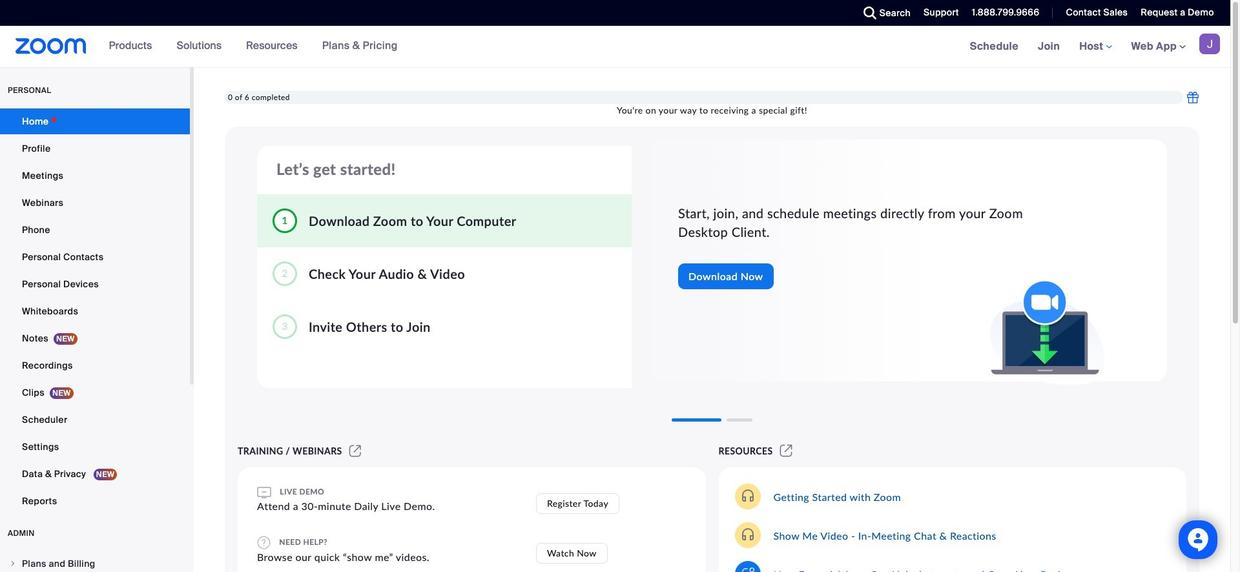 Task type: locate. For each thing, give the bounding box(es) containing it.
zoom logo image
[[16, 38, 86, 54]]

1 window new image from the left
[[347, 446, 363, 457]]

window new image
[[347, 446, 363, 457], [778, 446, 795, 457]]

1 horizontal spatial window new image
[[778, 446, 795, 457]]

banner
[[0, 26, 1231, 68]]

menu item
[[0, 552, 190, 573]]

meetings navigation
[[961, 26, 1231, 68]]

right image
[[9, 560, 17, 568]]

2 window new image from the left
[[778, 446, 795, 457]]

0 horizontal spatial window new image
[[347, 446, 363, 457]]



Task type: describe. For each thing, give the bounding box(es) containing it.
profile picture image
[[1200, 34, 1221, 54]]

personal menu menu
[[0, 109, 190, 516]]

product information navigation
[[99, 26, 408, 67]]



Task type: vqa. For each thing, say whether or not it's contained in the screenshot.
#00FFD9FF menu item
no



